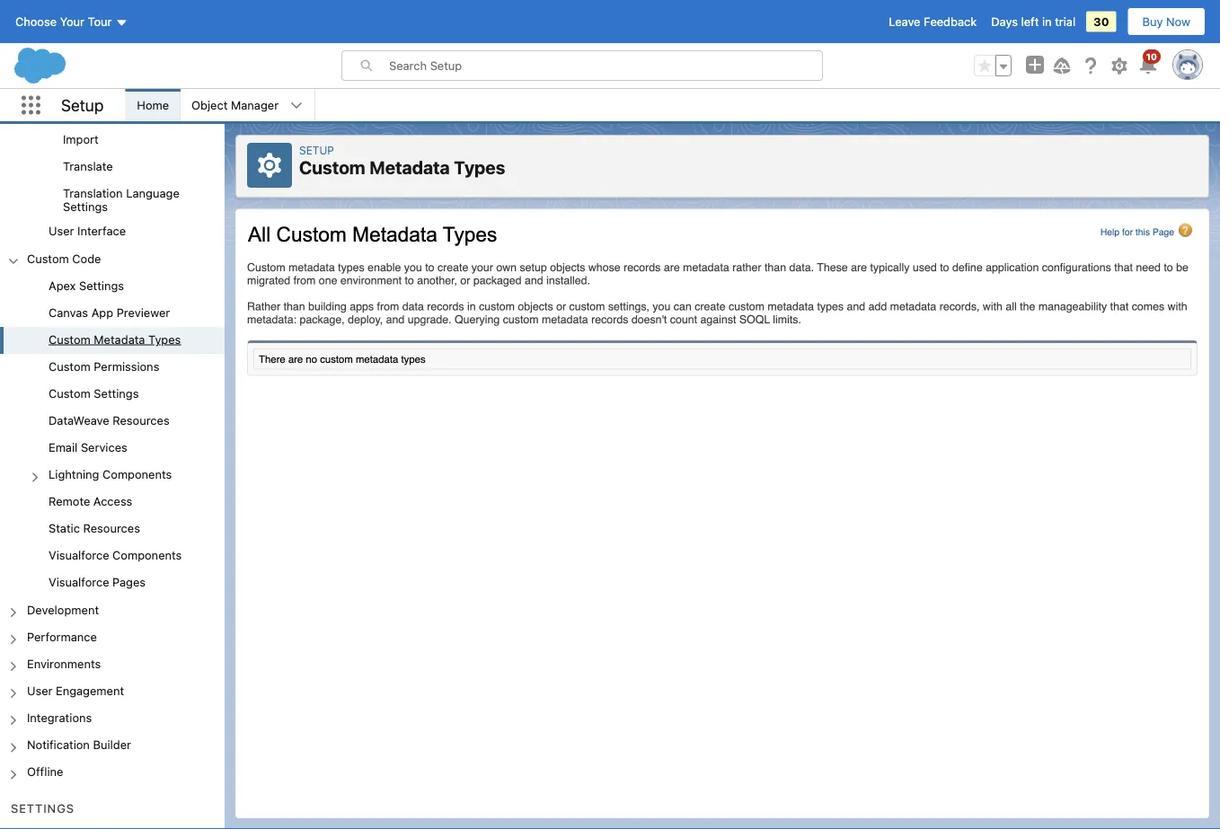 Task type: describe. For each thing, give the bounding box(es) containing it.
choose your tour
[[15, 15, 112, 28]]

canvas app previewer
[[49, 305, 170, 319]]

email services link
[[49, 441, 127, 457]]

lightning
[[49, 468, 99, 481]]

visualforce for visualforce components
[[49, 549, 109, 562]]

translate
[[63, 160, 113, 173]]

resources for dataweave resources
[[113, 414, 170, 427]]

builder
[[93, 738, 131, 751]]

app
[[91, 305, 113, 319]]

environments
[[27, 657, 101, 670]]

user for user interface
[[49, 224, 74, 238]]

export image
[[0, 100, 225, 127]]

canvas app previewer link
[[49, 305, 170, 322]]

apex settings
[[49, 278, 124, 292]]

translate link
[[63, 160, 113, 176]]

left
[[1021, 15, 1039, 28]]

custom metadata types tree item
[[0, 327, 225, 354]]

choose
[[15, 15, 57, 28]]

static
[[49, 522, 80, 535]]

choose your tour button
[[14, 7, 129, 36]]

user engagement
[[27, 684, 124, 697]]

visualforce components
[[49, 549, 182, 562]]

custom for custom settings
[[49, 387, 91, 400]]

metadata inside "custom metadata types" link
[[94, 332, 145, 346]]

your
[[60, 15, 84, 28]]

resources for static resources
[[83, 522, 140, 535]]

visualforce pages link
[[49, 576, 146, 592]]

static resources
[[49, 522, 140, 535]]

user interface
[[49, 224, 126, 238]]

notification builder link
[[27, 738, 131, 754]]

settings up app
[[79, 278, 124, 292]]

lightning components link
[[49, 468, 172, 484]]

30
[[1094, 15, 1109, 28]]

email
[[49, 441, 78, 454]]

visualforce components link
[[49, 549, 182, 565]]

custom for custom code
[[27, 251, 69, 265]]

visualforce for visualforce pages
[[49, 576, 109, 589]]

custom settings
[[49, 387, 139, 400]]

custom metadata types link
[[49, 332, 181, 349]]

manager
[[231, 98, 279, 112]]

environments link
[[27, 657, 101, 673]]

custom permissions link
[[49, 359, 159, 376]]

settings down offline link at bottom
[[11, 801, 75, 815]]

custom for custom permissions
[[49, 359, 91, 373]]

settings up dataweave resources
[[94, 387, 139, 400]]

static resources link
[[49, 522, 140, 538]]

types inside tree item
[[148, 332, 181, 346]]

import
[[63, 133, 99, 146]]

days
[[991, 15, 1018, 28]]

object manager link
[[181, 89, 289, 121]]

leave feedback
[[889, 15, 977, 28]]

buy now button
[[1127, 7, 1206, 36]]

trial
[[1055, 15, 1076, 28]]

offline
[[27, 765, 63, 778]]

pages
[[112, 576, 146, 589]]

group containing apex settings
[[0, 273, 225, 597]]

custom for custom metadata types
[[49, 332, 91, 346]]

buy
[[1143, 15, 1163, 28]]

custom settings link
[[49, 387, 139, 403]]

apex
[[49, 278, 76, 292]]

remote access
[[49, 495, 132, 508]]

access
[[93, 495, 132, 508]]

home
[[137, 98, 169, 112]]

custom code
[[27, 251, 101, 265]]

leave
[[889, 15, 921, 28]]



Task type: locate. For each thing, give the bounding box(es) containing it.
settings
[[63, 200, 108, 214], [79, 278, 124, 292], [94, 387, 139, 400], [11, 801, 75, 815]]

custom metadata types
[[49, 332, 181, 346]]

language
[[126, 187, 179, 200]]

setup custom metadata types
[[299, 144, 505, 178]]

setup link
[[299, 144, 334, 156]]

visualforce down static resources link
[[49, 549, 109, 562]]

2 visualforce from the top
[[49, 576, 109, 589]]

custom down the setup link
[[299, 157, 365, 178]]

interface
[[77, 224, 126, 238]]

object manager
[[191, 98, 279, 112]]

email services
[[49, 441, 127, 454]]

translation language settings link
[[63, 187, 225, 214]]

visualforce
[[49, 549, 109, 562], [49, 576, 109, 589]]

1 vertical spatial resources
[[83, 522, 140, 535]]

1 visualforce from the top
[[49, 549, 109, 562]]

1 vertical spatial setup
[[299, 144, 334, 156]]

custom permissions
[[49, 359, 159, 373]]

resources down access
[[83, 522, 140, 535]]

settings inside translation language settings
[[63, 200, 108, 214]]

1 vertical spatial user
[[27, 684, 53, 697]]

in
[[1042, 15, 1052, 28]]

development
[[27, 603, 99, 616]]

previewer
[[117, 305, 170, 319]]

setup inside setup custom metadata types
[[299, 144, 334, 156]]

translation language settings
[[63, 187, 179, 214]]

group
[[0, 0, 225, 246], [974, 55, 1012, 76], [0, 100, 225, 219], [0, 273, 225, 597]]

types inside setup custom metadata types
[[454, 157, 505, 178]]

user
[[49, 224, 74, 238], [27, 684, 53, 697]]

custom code tree item
[[0, 246, 225, 597]]

tour
[[88, 15, 112, 28]]

permissions
[[94, 359, 159, 373]]

metadata inside setup custom metadata types
[[369, 157, 450, 178]]

integrations link
[[27, 711, 92, 727]]

1 vertical spatial visualforce
[[49, 576, 109, 589]]

user up custom code
[[49, 224, 74, 238]]

settings up user interface
[[63, 200, 108, 214]]

user interface link
[[49, 224, 126, 241]]

notification builder
[[27, 738, 131, 751]]

performance link
[[27, 630, 97, 646]]

setup for setup custom metadata types
[[299, 144, 334, 156]]

remote
[[49, 495, 90, 508]]

0 horizontal spatial metadata
[[94, 332, 145, 346]]

10 button
[[1138, 49, 1161, 76]]

visualforce up development
[[49, 576, 109, 589]]

components
[[103, 468, 172, 481], [112, 549, 182, 562]]

dataweave resources link
[[49, 414, 170, 430]]

setup
[[61, 95, 104, 115], [299, 144, 334, 156]]

object
[[191, 98, 228, 112]]

resources up services
[[113, 414, 170, 427]]

1 horizontal spatial types
[[454, 157, 505, 178]]

10
[[1146, 51, 1157, 62]]

now
[[1166, 15, 1191, 28]]

0 vertical spatial user
[[49, 224, 74, 238]]

0 vertical spatial types
[[454, 157, 505, 178]]

0 vertical spatial visualforce
[[49, 549, 109, 562]]

components up pages
[[112, 549, 182, 562]]

custom code link
[[27, 251, 101, 268]]

1 horizontal spatial metadata
[[369, 157, 450, 178]]

custom up dataweave
[[49, 387, 91, 400]]

custom up custom settings
[[49, 359, 91, 373]]

user for user engagement
[[27, 684, 53, 697]]

apex settings link
[[49, 278, 124, 295]]

0 horizontal spatial setup
[[61, 95, 104, 115]]

1 vertical spatial types
[[148, 332, 181, 346]]

dataweave resources
[[49, 414, 170, 427]]

integrations
[[27, 711, 92, 724]]

performance
[[27, 630, 97, 643]]

translation
[[63, 187, 123, 200]]

0 vertical spatial metadata
[[369, 157, 450, 178]]

0 vertical spatial resources
[[113, 414, 170, 427]]

0 vertical spatial components
[[103, 468, 172, 481]]

development link
[[27, 603, 99, 619]]

types
[[454, 157, 505, 178], [148, 332, 181, 346]]

custom up 'apex'
[[27, 251, 69, 265]]

0 vertical spatial setup
[[61, 95, 104, 115]]

user engagement link
[[27, 684, 124, 700]]

services
[[81, 441, 127, 454]]

resources
[[113, 414, 170, 427], [83, 522, 140, 535]]

components for visualforce components
[[112, 549, 182, 562]]

metadata
[[369, 157, 450, 178], [94, 332, 145, 346]]

Search Setup text field
[[389, 51, 822, 80]]

canvas
[[49, 305, 88, 319]]

notification
[[27, 738, 90, 751]]

0 horizontal spatial types
[[148, 332, 181, 346]]

offline link
[[27, 765, 63, 781]]

components up access
[[103, 468, 172, 481]]

feedback
[[924, 15, 977, 28]]

days left in trial
[[991, 15, 1076, 28]]

buy now
[[1143, 15, 1191, 28]]

home link
[[126, 89, 180, 121]]

engagement
[[56, 684, 124, 697]]

1 vertical spatial metadata
[[94, 332, 145, 346]]

leave feedback link
[[889, 15, 977, 28]]

user up integrations
[[27, 684, 53, 697]]

setup for setup
[[61, 95, 104, 115]]

custom inside setup custom metadata types
[[299, 157, 365, 178]]

visualforce pages
[[49, 576, 146, 589]]

code
[[72, 251, 101, 265]]

lightning components
[[49, 468, 172, 481]]

custom
[[299, 157, 365, 178], [27, 251, 69, 265], [49, 332, 91, 346], [49, 359, 91, 373], [49, 387, 91, 400]]

dataweave
[[49, 414, 109, 427]]

import link
[[63, 133, 99, 149]]

1 horizontal spatial setup
[[299, 144, 334, 156]]

remote access link
[[49, 495, 132, 511]]

custom down "canvas"
[[49, 332, 91, 346]]

custom inside tree item
[[49, 332, 91, 346]]

1 vertical spatial components
[[112, 549, 182, 562]]

components for lightning components
[[103, 468, 172, 481]]



Task type: vqa. For each thing, say whether or not it's contained in the screenshot.
Custom Code THE 'CUSTOM'
yes



